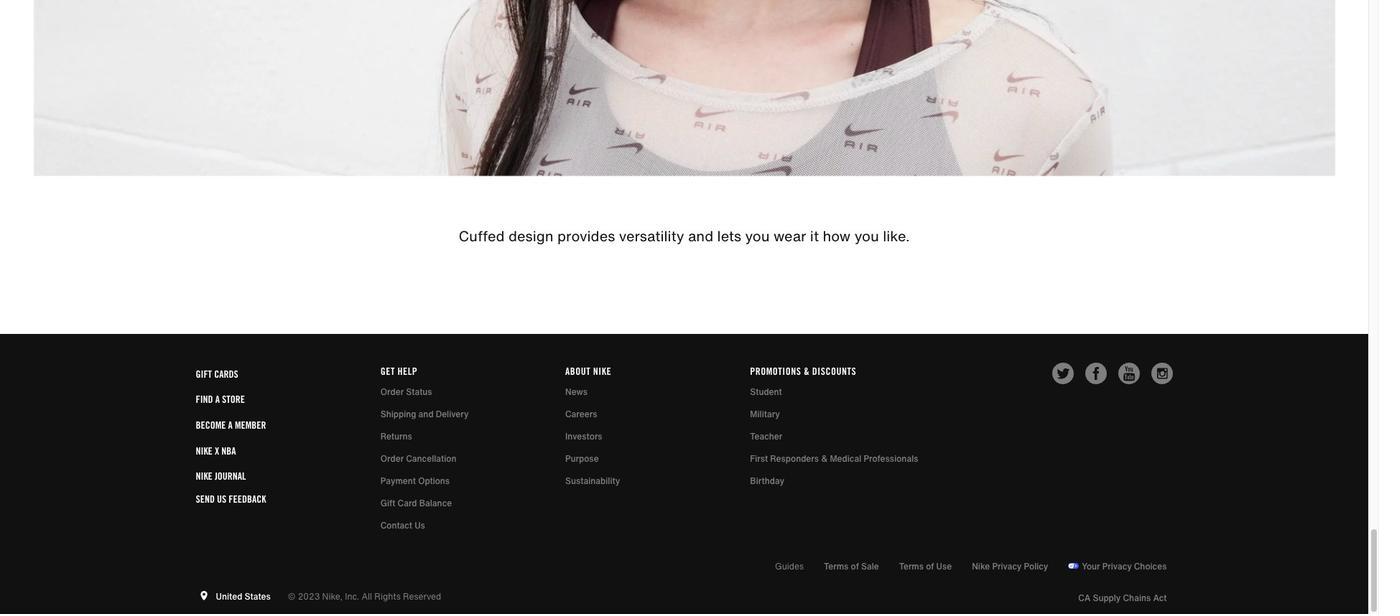 Task type: describe. For each thing, give the bounding box(es) containing it.
use
[[937, 560, 952, 572]]

contact us link
[[381, 519, 425, 532]]

wear
[[774, 225, 807, 246]]

nike for nike x nba
[[196, 445, 213, 457]]

your
[[1082, 560, 1101, 572]]

of for sale
[[851, 560, 859, 572]]

design
[[509, 225, 554, 246]]

contact us
[[381, 519, 425, 532]]

gift cards
[[196, 368, 238, 380]]

gift
[[196, 368, 212, 380]]

military link
[[750, 408, 780, 420]]

get help
[[381, 366, 418, 377]]

nba
[[221, 445, 236, 457]]

become a member
[[196, 420, 266, 431]]

like.
[[883, 225, 910, 246]]

inc.
[[345, 590, 359, 603]]

teacher link
[[750, 430, 783, 442]]

feedback
[[229, 494, 266, 505]]

birthday
[[750, 475, 785, 487]]

send us feedback button
[[196, 491, 266, 508]]

about nike
[[566, 366, 612, 377]]

returns link
[[381, 430, 412, 442]]

privacy for nike
[[993, 560, 1022, 572]]

terms of sale
[[824, 560, 879, 572]]

1 horizontal spatial and
[[688, 225, 714, 246]]

us
[[415, 519, 425, 532]]

cuffed design provides versatility and lets you wear it how you like.
[[459, 225, 910, 246]]

instagram image
[[1151, 363, 1173, 384]]

youtube image
[[1118, 363, 1140, 384]]

versatility
[[619, 225, 684, 246]]

twitter image
[[1052, 363, 1074, 384]]

ca supply chains act link
[[1073, 583, 1173, 614]]

gift card balance
[[381, 497, 452, 509]]

your privacy choices
[[1082, 560, 1167, 572]]

terms of use
[[899, 560, 952, 572]]

balance
[[419, 497, 452, 509]]

help
[[398, 366, 418, 377]]

1 you from the left
[[745, 225, 770, 246]]

promotions & discounts link
[[750, 366, 857, 377]]

policy
[[1024, 560, 1049, 572]]

gift cards link
[[196, 368, 238, 380]]

x
[[215, 445, 219, 457]]

nike privacy policy
[[972, 560, 1049, 572]]

order for order cancellation
[[381, 452, 404, 465]]

about nike link
[[566, 366, 612, 377]]

order status link
[[381, 386, 432, 398]]

shipping and delivery
[[381, 408, 469, 420]]

terms for terms of use
[[899, 560, 924, 572]]

promotions & discounts
[[750, 366, 857, 377]]

medical
[[830, 452, 862, 465]]

your privacy choices link
[[1063, 551, 1173, 583]]

guides
[[775, 560, 804, 572]]

send us feedback
[[196, 494, 266, 505]]

gift
[[381, 497, 396, 509]]

payment options link
[[381, 475, 450, 487]]

student
[[750, 386, 782, 398]]

order for order status
[[381, 386, 404, 398]]

ca
[[1079, 592, 1091, 604]]

order cancellation
[[381, 452, 457, 465]]

us
[[217, 494, 227, 505]]

birthday link
[[750, 475, 785, 487]]

terms of sale link
[[818, 551, 885, 583]]

careers link
[[566, 408, 597, 420]]

purpose
[[566, 452, 599, 465]]

become
[[196, 420, 226, 431]]

states
[[245, 590, 271, 603]]

nike x nba link
[[196, 445, 236, 457]]

get
[[381, 366, 395, 377]]

chains
[[1124, 592, 1151, 604]]

nike x nba
[[196, 445, 236, 457]]

news link
[[566, 386, 588, 398]]

nike,
[[322, 590, 343, 603]]

find a store link
[[196, 394, 245, 406]]



Task type: vqa. For each thing, say whether or not it's contained in the screenshot.
BECOME A MEMBER in the bottom of the page
yes



Task type: locate. For each thing, give the bounding box(es) containing it.
&
[[804, 366, 810, 377], [821, 452, 828, 465]]

united
[[216, 590, 242, 603]]

©
[[288, 590, 296, 603]]

shipping and delivery link
[[381, 408, 469, 420]]

2 order from the top
[[381, 452, 404, 465]]

0 horizontal spatial privacy
[[993, 560, 1022, 572]]

how
[[823, 225, 851, 246]]

0 vertical spatial a
[[215, 394, 220, 406]]

teacher
[[750, 430, 783, 442]]

order cancellation link
[[381, 452, 457, 465]]

2 privacy from the left
[[1103, 560, 1132, 572]]

0 horizontal spatial you
[[745, 225, 770, 246]]

payment
[[381, 475, 416, 487]]

nike
[[593, 366, 612, 377], [972, 560, 990, 572]]

0 vertical spatial order
[[381, 386, 404, 398]]

0 horizontal spatial &
[[804, 366, 810, 377]]

nike journal
[[196, 471, 246, 482]]

0 horizontal spatial and
[[419, 408, 434, 420]]

1 horizontal spatial terms
[[899, 560, 924, 572]]

facebook image
[[1085, 363, 1107, 384]]

nike left x
[[196, 445, 213, 457]]

terms inside "link"
[[824, 560, 849, 572]]

order
[[381, 386, 404, 398], [381, 452, 404, 465]]

0 vertical spatial nike
[[593, 366, 612, 377]]

united states link
[[197, 590, 277, 603]]

become a member link
[[196, 420, 266, 431]]

act
[[1154, 592, 1167, 604]]

1 vertical spatial &
[[821, 452, 828, 465]]

1 vertical spatial a
[[228, 420, 233, 431]]

1 horizontal spatial privacy
[[1103, 560, 1132, 572]]

store
[[222, 394, 245, 406]]

terms of use link
[[894, 551, 958, 583]]

sale
[[861, 560, 879, 572]]

and
[[688, 225, 714, 246], [419, 408, 434, 420]]

professionals
[[864, 452, 919, 465]]

1 vertical spatial and
[[419, 408, 434, 420]]

supply
[[1093, 592, 1121, 604]]

© 2023 nike, inc. all rights reserved
[[288, 590, 441, 603]]

1 vertical spatial nike
[[972, 560, 990, 572]]

first responders & medical professionals link
[[750, 452, 919, 465]]

student link
[[750, 386, 782, 398]]

reserved
[[403, 590, 441, 603]]

first responders & medical professionals
[[750, 452, 919, 465]]

0 horizontal spatial a
[[215, 394, 220, 406]]

1 terms from the left
[[824, 560, 849, 572]]

journal
[[215, 471, 246, 482]]

provides
[[558, 225, 615, 246]]

nike
[[196, 445, 213, 457], [196, 471, 213, 482]]

terms left sale
[[824, 560, 849, 572]]

2 of from the left
[[926, 560, 934, 572]]

guides button
[[770, 551, 810, 583]]

promotions
[[750, 366, 801, 377]]

a right find on the bottom
[[215, 394, 220, 406]]

you right lets
[[745, 225, 770, 246]]

send
[[196, 494, 215, 505]]

nike for nike journal
[[196, 471, 213, 482]]

options
[[418, 475, 450, 487]]

& left medical
[[821, 452, 828, 465]]

and left lets
[[688, 225, 714, 246]]

purpose link
[[566, 452, 599, 465]]

order down get
[[381, 386, 404, 398]]

privacy right your
[[1103, 560, 1132, 572]]

2 nike from the top
[[196, 471, 213, 482]]

privacy
[[993, 560, 1022, 572], [1103, 560, 1132, 572]]

rights
[[375, 590, 401, 603]]

you
[[745, 225, 770, 246], [855, 225, 879, 246]]

careers
[[566, 408, 597, 420]]

1 vertical spatial nike
[[196, 471, 213, 482]]

0 vertical spatial &
[[804, 366, 810, 377]]

of left sale
[[851, 560, 859, 572]]

order status
[[381, 386, 432, 398]]

and down status
[[419, 408, 434, 420]]

you left like.
[[855, 225, 879, 246]]

1 horizontal spatial you
[[855, 225, 879, 246]]

nike right about
[[593, 366, 612, 377]]

ca supply chains act
[[1079, 592, 1167, 604]]

of inside "link"
[[851, 560, 859, 572]]

2 terms from the left
[[899, 560, 924, 572]]

1 nike from the top
[[196, 445, 213, 457]]

& left discounts in the right of the page
[[804, 366, 810, 377]]

responders
[[771, 452, 819, 465]]

find
[[196, 394, 213, 406]]

contact
[[381, 519, 412, 532]]

2023
[[298, 590, 320, 603]]

1 horizontal spatial nike
[[972, 560, 990, 572]]

of
[[851, 560, 859, 572], [926, 560, 934, 572]]

returns
[[381, 430, 412, 442]]

a right become
[[228, 420, 233, 431]]

menu bar
[[244, 0, 1125, 3]]

1 vertical spatial order
[[381, 452, 404, 465]]

nike journal link
[[196, 471, 246, 482]]

nike up 'send'
[[196, 471, 213, 482]]

cuffed
[[459, 225, 505, 246]]

order down returns
[[381, 452, 404, 465]]

all
[[362, 590, 372, 603]]

it
[[810, 225, 819, 246]]

1 horizontal spatial &
[[821, 452, 828, 465]]

terms for terms of sale
[[824, 560, 849, 572]]

0 horizontal spatial terms
[[824, 560, 849, 572]]

terms left use
[[899, 560, 924, 572]]

discounts
[[813, 366, 857, 377]]

a for find
[[215, 394, 220, 406]]

0 vertical spatial and
[[688, 225, 714, 246]]

delivery
[[436, 408, 469, 420]]

1 of from the left
[[851, 560, 859, 572]]

0 vertical spatial nike
[[196, 445, 213, 457]]

about
[[566, 366, 591, 377]]

investors link
[[566, 430, 603, 442]]

0 horizontal spatial nike
[[593, 366, 612, 377]]

nike right use
[[972, 560, 990, 572]]

find a store
[[196, 394, 245, 406]]

1 order from the top
[[381, 386, 404, 398]]

united states
[[216, 590, 271, 603]]

gift card balance link
[[381, 497, 452, 509]]

a for become
[[228, 420, 233, 431]]

1 horizontal spatial of
[[926, 560, 934, 572]]

of for use
[[926, 560, 934, 572]]

0 horizontal spatial of
[[851, 560, 859, 572]]

2 you from the left
[[855, 225, 879, 246]]

payment options
[[381, 475, 450, 487]]

of left use
[[926, 560, 934, 572]]

your privacy choices image
[[1069, 560, 1080, 570]]

1 privacy from the left
[[993, 560, 1022, 572]]

1 horizontal spatial a
[[228, 420, 233, 431]]

privacy for your
[[1103, 560, 1132, 572]]

card
[[398, 497, 417, 509]]

military
[[750, 408, 780, 420]]

member
[[235, 420, 266, 431]]

cards
[[214, 368, 238, 380]]

terms
[[824, 560, 849, 572], [899, 560, 924, 572]]

privacy left policy
[[993, 560, 1022, 572]]

lets
[[718, 225, 742, 246]]

sustainability
[[566, 475, 620, 487]]



